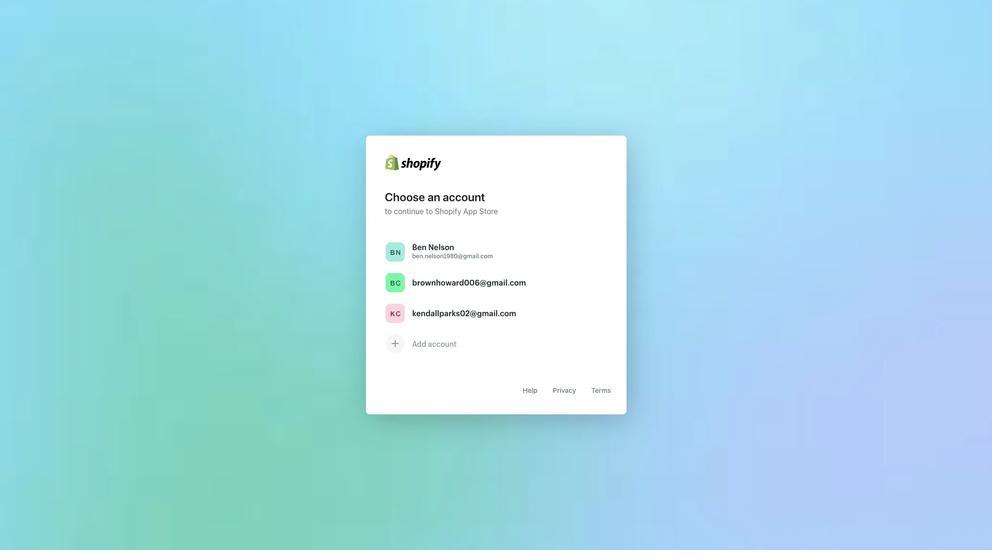 Task type: locate. For each thing, give the bounding box(es) containing it.
log in to shopify image
[[385, 155, 441, 171]]

to down an
[[426, 207, 433, 216]]

ben nelson ben.nelson1980@gmail.com
[[412, 242, 493, 260]]

account
[[443, 190, 485, 203], [428, 339, 457, 349]]

store
[[480, 207, 498, 216]]

privacy
[[553, 386, 576, 395]]

to
[[385, 207, 392, 216], [426, 207, 433, 216]]

to left "continue"
[[385, 207, 392, 216]]

brownhoward006@gmail.com
[[412, 277, 526, 288]]

choose an account to continue to shopify app store
[[385, 190, 498, 216]]

account up app
[[443, 190, 485, 203]]

0 horizontal spatial to
[[385, 207, 392, 216]]

bn
[[390, 248, 402, 256]]

kc
[[390, 310, 402, 318]]

account right add
[[428, 339, 457, 349]]

kendallparks02@gmail.com
[[412, 308, 516, 319]]

1 horizontal spatial to
[[426, 207, 433, 216]]

add account link
[[385, 328, 607, 359]]

1 vertical spatial account
[[428, 339, 457, 349]]

terms link
[[592, 386, 611, 396]]

ben.nelson1980@gmail.com
[[412, 252, 493, 260]]

help
[[523, 386, 538, 395]]

1 to from the left
[[385, 207, 392, 216]]

0 vertical spatial account
[[443, 190, 485, 203]]

ben
[[412, 242, 427, 253]]

bc
[[390, 279, 402, 287]]

app
[[463, 207, 478, 216]]



Task type: describe. For each thing, give the bounding box(es) containing it.
add
[[412, 339, 426, 349]]

privacy link
[[553, 386, 576, 396]]

shopify
[[435, 207, 461, 216]]

help link
[[523, 386, 538, 396]]

account inside choose an account to continue to shopify app store
[[443, 190, 485, 203]]

choose
[[385, 190, 425, 203]]

terms
[[592, 386, 611, 395]]

add account
[[412, 339, 457, 349]]

2 to from the left
[[426, 207, 433, 216]]

nelson
[[428, 242, 454, 253]]

an
[[428, 190, 440, 203]]

size 20 image
[[390, 339, 400, 348]]

continue
[[394, 207, 424, 216]]



Task type: vqa. For each thing, say whether or not it's contained in the screenshot.
bc
yes



